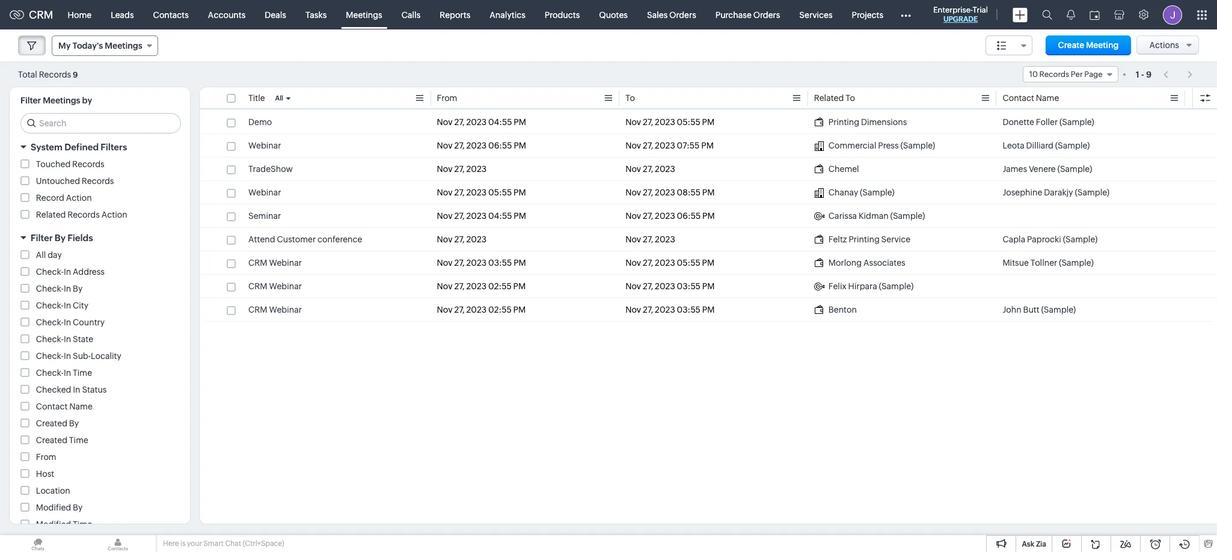 Task type: describe. For each thing, give the bounding box(es) containing it.
webinar link for nov 27, 2023 06:55 pm
[[248, 140, 281, 152]]

donette
[[1003, 117, 1035, 127]]

crm webinar link for felix
[[248, 280, 302, 292]]

kidman
[[859, 211, 889, 221]]

chats image
[[0, 535, 76, 552]]

all for all day
[[36, 250, 46, 260]]

in for address
[[64, 267, 71, 277]]

in for by
[[64, 284, 71, 294]]

tasks
[[306, 10, 327, 20]]

0 vertical spatial 03:55
[[488, 258, 512, 268]]

03:55 for felix hirpara (sample)
[[677, 282, 701, 291]]

all day
[[36, 250, 62, 260]]

(sample) for commercial press (sample)
[[901, 141, 935, 150]]

(sample) for capla paprocki (sample)
[[1063, 235, 1098, 244]]

press
[[878, 141, 899, 150]]

capla paprocki (sample)
[[1003, 235, 1098, 244]]

04:55 for nov 27, 2023 05:55 pm
[[488, 117, 512, 127]]

morlong
[[829, 258, 862, 268]]

1 vertical spatial 05:55
[[488, 188, 512, 197]]

tasks link
[[296, 0, 336, 29]]

title
[[248, 93, 265, 103]]

carissa kidman (sample)
[[829, 211, 925, 221]]

size image
[[997, 40, 1007, 51]]

morlong associates
[[829, 258, 906, 268]]

projects
[[852, 10, 884, 20]]

check- for check-in city
[[36, 301, 64, 310]]

check- for check-in by
[[36, 284, 64, 294]]

attend customer conference
[[248, 235, 362, 244]]

accounts
[[208, 10, 246, 20]]

1 horizontal spatial contact name
[[1003, 93, 1059, 103]]

0 horizontal spatial 06:55
[[488, 141, 512, 150]]

contacts link
[[144, 0, 198, 29]]

products link
[[535, 0, 590, 29]]

quotes link
[[590, 0, 638, 29]]

attend customer conference link
[[248, 233, 362, 245]]

(sample) for john butt (sample)
[[1042, 305, 1076, 315]]

nov 27, 2023 02:55 pm for benton
[[437, 305, 526, 315]]

1 vertical spatial nov 27, 2023 05:55 pm
[[437, 188, 526, 197]]

create meeting button
[[1046, 35, 1131, 55]]

day
[[48, 250, 62, 260]]

related for related records action
[[36, 210, 66, 220]]

check- for check-in address
[[36, 267, 64, 277]]

in for sub-
[[64, 351, 71, 361]]

chemel
[[829, 164, 859, 174]]

signals element
[[1060, 0, 1083, 29]]

check-in sub-locality
[[36, 351, 121, 361]]

leota
[[1003, 141, 1025, 150]]

total records 9
[[18, 69, 78, 79]]

my
[[58, 41, 71, 51]]

created for created time
[[36, 436, 67, 445]]

(sample) for leota dilliard (sample)
[[1055, 141, 1090, 150]]

seminar
[[248, 211, 281, 221]]

0 vertical spatial time
[[73, 368, 92, 378]]

services
[[800, 10, 833, 20]]

chemel link
[[814, 163, 859, 175]]

city
[[73, 301, 88, 310]]

chanay (sample) link
[[814, 186, 895, 199]]

(ctrl+space)
[[243, 540, 284, 548]]

sales orders
[[647, 10, 696, 20]]

contacts image
[[80, 535, 156, 552]]

system defined filters
[[31, 142, 127, 152]]

demo
[[248, 117, 272, 127]]

felix
[[829, 282, 847, 291]]

time for created time
[[69, 436, 88, 445]]

webinar for morlong associates
[[269, 258, 302, 268]]

create
[[1058, 40, 1085, 50]]

commercial
[[829, 141, 877, 150]]

host
[[36, 469, 54, 479]]

sales
[[647, 10, 668, 20]]

webinar for felix hirpara (sample)
[[269, 282, 302, 291]]

projects link
[[842, 0, 893, 29]]

(sample) for james venere (sample)
[[1058, 164, 1093, 174]]

by for created
[[69, 419, 79, 428]]

capla
[[1003, 235, 1026, 244]]

donette foller (sample) link
[[1003, 116, 1095, 128]]

felix hirpara (sample) link
[[814, 280, 914, 292]]

in for time
[[64, 368, 71, 378]]

1 vertical spatial contact name
[[36, 402, 93, 411]]

mitsue tollner (sample)
[[1003, 258, 1094, 268]]

webinar for benton
[[269, 305, 302, 315]]

per
[[1071, 70, 1083, 79]]

total
[[18, 69, 37, 79]]

1 vertical spatial action
[[101, 210, 127, 220]]

carissa
[[829, 211, 857, 221]]

check-in state
[[36, 334, 93, 344]]

filter for filter meetings by
[[20, 96, 41, 105]]

in for state
[[64, 334, 71, 344]]

by
[[82, 96, 92, 105]]

your
[[187, 540, 202, 548]]

untouched
[[36, 176, 80, 186]]

02:55 for benton
[[488, 305, 512, 315]]

carissa kidman (sample) link
[[814, 210, 925, 222]]

location
[[36, 486, 70, 496]]

actions
[[1150, 40, 1180, 50]]

analytics link
[[480, 0, 535, 29]]

nov 27, 2023 05:55 pm for nov 27, 2023 04:55 pm
[[626, 117, 715, 127]]

my today's meetings
[[58, 41, 142, 51]]

zia
[[1036, 540, 1047, 549]]

nov 27, 2023 02:55 pm for felix hirpara (sample)
[[437, 282, 526, 291]]

record
[[36, 193, 64, 203]]

in for country
[[64, 318, 71, 327]]

darakjy
[[1044, 188, 1074, 197]]

today's
[[72, 41, 103, 51]]

related to
[[814, 93, 855, 103]]

modified time
[[36, 520, 92, 529]]

My Today's Meetings field
[[52, 35, 158, 56]]

records for related
[[68, 210, 100, 220]]

1 vertical spatial nov 27, 2023 06:55 pm
[[626, 211, 715, 221]]

05:55 for nov 27, 2023 04:55 pm
[[677, 117, 701, 127]]

(sample) for josephine darakjy (sample)
[[1075, 188, 1110, 197]]

crm link
[[10, 8, 53, 21]]

state
[[73, 334, 93, 344]]

crm for felix hirpara (sample)
[[248, 282, 267, 291]]

nov 27, 2023 05:55 pm for nov 27, 2023 03:55 pm
[[626, 258, 715, 268]]

nov 27, 2023 03:55 pm for benton
[[626, 305, 715, 315]]

tollner
[[1031, 258, 1058, 268]]

mitsue tollner (sample) link
[[1003, 257, 1094, 269]]

1 vertical spatial from
[[36, 452, 56, 462]]

9 for 1 - 9
[[1147, 69, 1152, 79]]

service
[[882, 235, 911, 244]]

records for total
[[39, 69, 71, 79]]

0 vertical spatial name
[[1036, 93, 1059, 103]]

tradeshow link
[[248, 163, 293, 175]]

benton link
[[814, 304, 857, 316]]

check-in country
[[36, 318, 105, 327]]

home link
[[58, 0, 101, 29]]

chanay
[[829, 188, 859, 197]]

related records action
[[36, 210, 127, 220]]

associates
[[864, 258, 906, 268]]

crm for morlong associates
[[248, 258, 267, 268]]

dimensions
[[861, 117, 907, 127]]

related for related to
[[814, 93, 844, 103]]

3 crm webinar link from the top
[[248, 304, 302, 316]]

search image
[[1042, 10, 1053, 20]]

check- for check-in sub-locality
[[36, 351, 64, 361]]

james venere (sample)
[[1003, 164, 1093, 174]]

Other Modules field
[[893, 5, 919, 24]]

josephine darakjy (sample) link
[[1003, 186, 1110, 199]]

create menu element
[[1006, 0, 1035, 29]]

john butt (sample)
[[1003, 305, 1076, 315]]

(sample) for donette foller (sample)
[[1060, 117, 1095, 127]]



Task type: locate. For each thing, give the bounding box(es) containing it.
3 check- from the top
[[36, 301, 64, 310]]

04:55 for nov 27, 2023 06:55 pm
[[488, 211, 512, 221]]

here
[[163, 540, 179, 548]]

1 vertical spatial all
[[36, 250, 46, 260]]

meetings inside 'link'
[[346, 10, 382, 20]]

search element
[[1035, 0, 1060, 29]]

5 check- from the top
[[36, 334, 64, 344]]

1 vertical spatial crm webinar link
[[248, 280, 302, 292]]

printing up 'commercial'
[[829, 117, 860, 127]]

0 vertical spatial nov 27, 2023 06:55 pm
[[437, 141, 526, 150]]

2 orders from the left
[[754, 10, 780, 20]]

check- up check-in time
[[36, 351, 64, 361]]

filter inside dropdown button
[[31, 233, 53, 243]]

name up foller
[[1036, 93, 1059, 103]]

check- down check-in city
[[36, 318, 64, 327]]

1 horizontal spatial name
[[1036, 93, 1059, 103]]

(sample) right butt
[[1042, 305, 1076, 315]]

9 for total records 9
[[73, 70, 78, 79]]

0 horizontal spatial contact
[[36, 402, 68, 411]]

felix hirpara (sample)
[[829, 282, 914, 291]]

2 vertical spatial time
[[73, 520, 92, 529]]

1 horizontal spatial to
[[846, 93, 855, 103]]

(sample) right 'dilliard'
[[1055, 141, 1090, 150]]

1 horizontal spatial 06:55
[[677, 211, 701, 221]]

profile element
[[1156, 0, 1190, 29]]

home
[[68, 10, 92, 20]]

0 horizontal spatial name
[[69, 402, 93, 411]]

2 vertical spatial 03:55
[[677, 305, 701, 315]]

0 vertical spatial modified
[[36, 503, 71, 513]]

meetings inside "field"
[[105, 41, 142, 51]]

orders for purchase orders
[[754, 10, 780, 20]]

untouched records
[[36, 176, 114, 186]]

navigation
[[1158, 66, 1199, 83]]

0 vertical spatial printing
[[829, 117, 860, 127]]

created for created by
[[36, 419, 67, 428]]

modified down location
[[36, 503, 71, 513]]

05:55 for nov 27, 2023 03:55 pm
[[677, 258, 701, 268]]

enterprise-trial upgrade
[[934, 5, 988, 23]]

contact name up created by
[[36, 402, 93, 411]]

nov 27, 2023
[[437, 164, 487, 174], [626, 164, 675, 174], [437, 235, 487, 244], [626, 235, 675, 244]]

webinar link for nov 27, 2023 05:55 pm
[[248, 186, 281, 199]]

contact up donette
[[1003, 93, 1035, 103]]

(sample) up service
[[891, 211, 925, 221]]

check-in address
[[36, 267, 105, 277]]

6 check- from the top
[[36, 351, 64, 361]]

modified for modified time
[[36, 520, 71, 529]]

1 horizontal spatial related
[[814, 93, 844, 103]]

1 to from the left
[[626, 93, 635, 103]]

(sample) up darakjy
[[1058, 164, 1093, 174]]

deals
[[265, 10, 286, 20]]

created up created time
[[36, 419, 67, 428]]

0 vertical spatial all
[[275, 94, 283, 102]]

2 04:55 from the top
[[488, 211, 512, 221]]

1 horizontal spatial action
[[101, 210, 127, 220]]

filter by fields
[[31, 233, 93, 243]]

2 webinar link from the top
[[248, 186, 281, 199]]

smart
[[204, 540, 224, 548]]

time down created by
[[69, 436, 88, 445]]

02:55
[[488, 282, 512, 291], [488, 305, 512, 315]]

2 vertical spatial nov 27, 2023 03:55 pm
[[626, 305, 715, 315]]

chanay (sample)
[[829, 188, 895, 197]]

pm
[[514, 117, 526, 127], [702, 117, 715, 127], [514, 141, 526, 150], [702, 141, 714, 150], [514, 188, 526, 197], [702, 188, 715, 197], [514, 211, 526, 221], [703, 211, 715, 221], [514, 258, 526, 268], [702, 258, 715, 268], [513, 282, 526, 291], [702, 282, 715, 291], [513, 305, 526, 315], [702, 305, 715, 315]]

(sample) right the paprocki
[[1063, 235, 1098, 244]]

is
[[180, 540, 186, 548]]

2 nov 27, 2023 02:55 pm from the top
[[437, 305, 526, 315]]

(sample) right tollner at the right
[[1059, 258, 1094, 268]]

records up "filter meetings by"
[[39, 69, 71, 79]]

crm webinar for felix
[[248, 282, 302, 291]]

records for touched
[[72, 159, 104, 169]]

reports
[[440, 10, 471, 20]]

08:55
[[677, 188, 701, 197]]

in left city
[[64, 301, 71, 310]]

all right title
[[275, 94, 283, 102]]

0 horizontal spatial meetings
[[43, 96, 80, 105]]

meetings
[[346, 10, 382, 20], [105, 41, 142, 51], [43, 96, 80, 105]]

purchase orders link
[[706, 0, 790, 29]]

10 Records Per Page field
[[1023, 66, 1119, 82]]

1 vertical spatial 04:55
[[488, 211, 512, 221]]

4 check- from the top
[[36, 318, 64, 327]]

1 - 9
[[1136, 69, 1152, 79]]

attend
[[248, 235, 275, 244]]

05:55
[[677, 117, 701, 127], [488, 188, 512, 197], [677, 258, 701, 268]]

02:55 for felix hirpara (sample)
[[488, 282, 512, 291]]

1 crm webinar link from the top
[[248, 257, 302, 269]]

row group
[[200, 111, 1217, 322]]

2 horizontal spatial meetings
[[346, 10, 382, 20]]

2 vertical spatial crm webinar link
[[248, 304, 302, 316]]

orders right sales
[[670, 10, 696, 20]]

contact name down '10'
[[1003, 93, 1059, 103]]

crm webinar
[[248, 258, 302, 268], [248, 282, 302, 291], [248, 305, 302, 315]]

0 vertical spatial crm webinar link
[[248, 257, 302, 269]]

9 down today's
[[73, 70, 78, 79]]

meetings down leads
[[105, 41, 142, 51]]

modified down modified by
[[36, 520, 71, 529]]

leads link
[[101, 0, 144, 29]]

1 vertical spatial crm webinar
[[248, 282, 302, 291]]

0 horizontal spatial from
[[36, 452, 56, 462]]

records down touched records
[[82, 176, 114, 186]]

meetings link
[[336, 0, 392, 29]]

check- for check-in country
[[36, 318, 64, 327]]

1 vertical spatial created
[[36, 436, 67, 445]]

filter up all day
[[31, 233, 53, 243]]

related down record
[[36, 210, 66, 220]]

2 crm webinar link from the top
[[248, 280, 302, 292]]

0 vertical spatial from
[[437, 93, 457, 103]]

0 vertical spatial crm webinar
[[248, 258, 302, 268]]

dilliard
[[1027, 141, 1054, 150]]

check- for check-in state
[[36, 334, 64, 344]]

check- up check-in city
[[36, 284, 64, 294]]

nov 27, 2023 04:55 pm for nov 27, 2023 06:55 pm
[[437, 211, 526, 221]]

purchase orders
[[716, 10, 780, 20]]

records up fields
[[68, 210, 100, 220]]

0 horizontal spatial all
[[36, 250, 46, 260]]

foller
[[1036, 117, 1058, 127]]

calendar image
[[1090, 10, 1100, 20]]

06:55
[[488, 141, 512, 150], [677, 211, 701, 221]]

contact down checked
[[36, 402, 68, 411]]

webinar link up "seminar" link
[[248, 186, 281, 199]]

from
[[437, 93, 457, 103], [36, 452, 56, 462]]

trial
[[973, 5, 988, 14]]

1 horizontal spatial orders
[[754, 10, 780, 20]]

records down defined
[[72, 159, 104, 169]]

modified by
[[36, 503, 83, 513]]

0 vertical spatial 05:55
[[677, 117, 701, 127]]

accounts link
[[198, 0, 255, 29]]

orders for sales orders
[[670, 10, 696, 20]]

analytics
[[490, 10, 526, 20]]

1 created from the top
[[36, 419, 67, 428]]

9 right - on the top of page
[[1147, 69, 1152, 79]]

filters
[[101, 142, 127, 152]]

check- down all day
[[36, 267, 64, 277]]

modified for modified by
[[36, 503, 71, 513]]

0 vertical spatial filter
[[20, 96, 41, 105]]

1 04:55 from the top
[[488, 117, 512, 127]]

created down created by
[[36, 436, 67, 445]]

by up city
[[73, 284, 83, 294]]

0 horizontal spatial 9
[[73, 70, 78, 79]]

0 vertical spatial action
[[66, 193, 92, 203]]

2 modified from the top
[[36, 520, 71, 529]]

touched records
[[36, 159, 104, 169]]

0 vertical spatial meetings
[[346, 10, 382, 20]]

by for filter
[[55, 233, 66, 243]]

0 vertical spatial related
[[814, 93, 844, 103]]

nov 27, 2023 06:55 pm
[[437, 141, 526, 150], [626, 211, 715, 221]]

crm webinar link
[[248, 257, 302, 269], [248, 280, 302, 292], [248, 304, 302, 316]]

in for status
[[73, 385, 80, 395]]

capla paprocki (sample) link
[[1003, 233, 1098, 245]]

address
[[73, 267, 105, 277]]

0 horizontal spatial orders
[[670, 10, 696, 20]]

2 vertical spatial nov 27, 2023 05:55 pm
[[626, 258, 715, 268]]

filter by fields button
[[10, 227, 190, 248]]

venere
[[1029, 164, 1056, 174]]

leads
[[111, 10, 134, 20]]

1 vertical spatial modified
[[36, 520, 71, 529]]

2 vertical spatial crm webinar
[[248, 305, 302, 315]]

check- up checked
[[36, 368, 64, 378]]

related up printing dimensions link
[[814, 93, 844, 103]]

0 vertical spatial 06:55
[[488, 141, 512, 150]]

Search text field
[[21, 114, 180, 133]]

0 vertical spatial 02:55
[[488, 282, 512, 291]]

0 horizontal spatial nov 27, 2023 06:55 pm
[[437, 141, 526, 150]]

3 crm webinar from the top
[[248, 305, 302, 315]]

1 vertical spatial 03:55
[[677, 282, 701, 291]]

1 crm webinar from the top
[[248, 258, 302, 268]]

1 vertical spatial filter
[[31, 233, 53, 243]]

1 vertical spatial 06:55
[[677, 211, 701, 221]]

by up day on the left of page
[[55, 233, 66, 243]]

1 vertical spatial nov 27, 2023 03:55 pm
[[626, 282, 715, 291]]

filter for filter by fields
[[31, 233, 53, 243]]

meetings left the calls link
[[346, 10, 382, 20]]

signals image
[[1067, 10, 1076, 20]]

john butt (sample) link
[[1003, 304, 1076, 316]]

mitsue
[[1003, 258, 1029, 268]]

0 horizontal spatial action
[[66, 193, 92, 203]]

2 crm webinar from the top
[[248, 282, 302, 291]]

2 vertical spatial 05:55
[[677, 258, 701, 268]]

1 vertical spatial nov 27, 2023 02:55 pm
[[437, 305, 526, 315]]

2 nov 27, 2023 04:55 pm from the top
[[437, 211, 526, 221]]

2 vertical spatial meetings
[[43, 96, 80, 105]]

sales orders link
[[638, 0, 706, 29]]

03:55 for benton
[[677, 305, 701, 315]]

0 vertical spatial created
[[36, 419, 67, 428]]

conference
[[318, 235, 362, 244]]

all for all
[[275, 94, 283, 102]]

1 vertical spatial 02:55
[[488, 305, 512, 315]]

by up created time
[[69, 419, 79, 428]]

1 horizontal spatial all
[[275, 94, 283, 102]]

system
[[31, 142, 63, 152]]

row group containing demo
[[200, 111, 1217, 322]]

1 horizontal spatial nov 27, 2023 06:55 pm
[[626, 211, 715, 221]]

(sample) down the associates
[[879, 282, 914, 291]]

records
[[39, 69, 71, 79], [1040, 70, 1070, 79], [72, 159, 104, 169], [82, 176, 114, 186], [68, 210, 100, 220]]

2 created from the top
[[36, 436, 67, 445]]

2 check- from the top
[[36, 284, 64, 294]]

1 vertical spatial webinar link
[[248, 186, 281, 199]]

james venere (sample) link
[[1003, 163, 1093, 175]]

1 nov 27, 2023 04:55 pm from the top
[[437, 117, 526, 127]]

check-in city
[[36, 301, 88, 310]]

1 modified from the top
[[36, 503, 71, 513]]

created time
[[36, 436, 88, 445]]

1 check- from the top
[[36, 267, 64, 277]]

action up related records action
[[66, 193, 92, 203]]

meetings left 'by'
[[43, 96, 80, 105]]

check- for check-in time
[[36, 368, 64, 378]]

9 inside the 'total records 9'
[[73, 70, 78, 79]]

1 nov 27, 2023 02:55 pm from the top
[[437, 282, 526, 291]]

printing dimensions
[[829, 117, 907, 127]]

crm webinar for morlong
[[248, 258, 302, 268]]

in left the sub-
[[64, 351, 71, 361]]

1 vertical spatial related
[[36, 210, 66, 220]]

by up modified time
[[73, 503, 83, 513]]

time
[[73, 368, 92, 378], [69, 436, 88, 445], [73, 520, 92, 529]]

time down modified by
[[73, 520, 92, 529]]

orders
[[670, 10, 696, 20], [754, 10, 780, 20]]

1 vertical spatial printing
[[849, 235, 880, 244]]

filter down total
[[20, 96, 41, 105]]

records for 10
[[1040, 70, 1070, 79]]

action up filter by fields dropdown button
[[101, 210, 127, 220]]

(sample) right press
[[901, 141, 935, 150]]

records for untouched
[[82, 176, 114, 186]]

nov 27, 2023 04:55 pm for nov 27, 2023 05:55 pm
[[437, 117, 526, 127]]

0 vertical spatial nov 27, 2023 05:55 pm
[[626, 117, 715, 127]]

0 horizontal spatial contact name
[[36, 402, 93, 411]]

1 horizontal spatial from
[[437, 93, 457, 103]]

profile image
[[1163, 5, 1183, 24]]

0 horizontal spatial related
[[36, 210, 66, 220]]

0 vertical spatial 04:55
[[488, 117, 512, 127]]

records right '10'
[[1040, 70, 1070, 79]]

ask
[[1022, 540, 1035, 549]]

7 check- from the top
[[36, 368, 64, 378]]

filter
[[20, 96, 41, 105], [31, 233, 53, 243]]

in left state
[[64, 334, 71, 344]]

(sample) right foller
[[1060, 117, 1095, 127]]

in down check-in address
[[64, 284, 71, 294]]

fields
[[68, 233, 93, 243]]

filter meetings by
[[20, 96, 92, 105]]

1 02:55 from the top
[[488, 282, 512, 291]]

1 horizontal spatial 9
[[1147, 69, 1152, 79]]

all left day on the left of page
[[36, 250, 46, 260]]

1 vertical spatial meetings
[[105, 41, 142, 51]]

(sample) right darakjy
[[1075, 188, 1110, 197]]

touched
[[36, 159, 71, 169]]

printing dimensions link
[[814, 116, 907, 128]]

feltz printing service
[[829, 235, 911, 244]]

benton
[[829, 305, 857, 315]]

nov 27, 2023 07:55 pm
[[626, 141, 714, 150]]

reports link
[[430, 0, 480, 29]]

nov 27, 2023 03:55 pm for felix hirpara (sample)
[[626, 282, 715, 291]]

morlong associates link
[[814, 257, 906, 269]]

03:55
[[488, 258, 512, 268], [677, 282, 701, 291], [677, 305, 701, 315]]

1 vertical spatial name
[[69, 402, 93, 411]]

calls link
[[392, 0, 430, 29]]

webinar link down demo on the top left of page
[[248, 140, 281, 152]]

status
[[82, 385, 107, 395]]

create menu image
[[1013, 8, 1028, 22]]

1 orders from the left
[[670, 10, 696, 20]]

in for city
[[64, 301, 71, 310]]

name down checked in status
[[69, 402, 93, 411]]

by for modified
[[73, 503, 83, 513]]

1 horizontal spatial contact
[[1003, 93, 1035, 103]]

check- down the check-in by
[[36, 301, 64, 310]]

0 vertical spatial contact name
[[1003, 93, 1059, 103]]

by inside dropdown button
[[55, 233, 66, 243]]

2 to from the left
[[846, 93, 855, 103]]

1 webinar link from the top
[[248, 140, 281, 152]]

2 02:55 from the top
[[488, 305, 512, 315]]

1 vertical spatial contact
[[36, 402, 68, 411]]

printing up morlong associates at the top right of the page
[[849, 235, 880, 244]]

0 vertical spatial webinar link
[[248, 140, 281, 152]]

1 vertical spatial nov 27, 2023 04:55 pm
[[437, 211, 526, 221]]

country
[[73, 318, 105, 327]]

in up the check-in by
[[64, 267, 71, 277]]

check- down check-in country
[[36, 334, 64, 344]]

0 vertical spatial nov 27, 2023 03:55 pm
[[437, 258, 526, 268]]

records inside 10 records per page field
[[1040, 70, 1070, 79]]

orders right purchase
[[754, 10, 780, 20]]

1 horizontal spatial meetings
[[105, 41, 142, 51]]

check-
[[36, 267, 64, 277], [36, 284, 64, 294], [36, 301, 64, 310], [36, 318, 64, 327], [36, 334, 64, 344], [36, 351, 64, 361], [36, 368, 64, 378]]

in up checked in status
[[64, 368, 71, 378]]

nov 27, 2023 08:55 pm
[[626, 188, 715, 197]]

1 vertical spatial time
[[69, 436, 88, 445]]

(sample) for carissa kidman (sample)
[[891, 211, 925, 221]]

(sample) for mitsue tollner (sample)
[[1059, 258, 1094, 268]]

0 vertical spatial contact
[[1003, 93, 1035, 103]]

in left status at bottom
[[73, 385, 80, 395]]

crm webinar link for morlong
[[248, 257, 302, 269]]

0 vertical spatial nov 27, 2023 04:55 pm
[[437, 117, 526, 127]]

crm for benton
[[248, 305, 267, 315]]

system defined filters button
[[10, 137, 190, 158]]

time down the sub-
[[73, 368, 92, 378]]

services link
[[790, 0, 842, 29]]

0 vertical spatial nov 27, 2023 02:55 pm
[[437, 282, 526, 291]]

ask zia
[[1022, 540, 1047, 549]]

check-in by
[[36, 284, 83, 294]]

(sample) for felix hirpara (sample)
[[879, 282, 914, 291]]

None field
[[986, 35, 1033, 55]]

webinar
[[248, 141, 281, 150], [248, 188, 281, 197], [269, 258, 302, 268], [269, 282, 302, 291], [269, 305, 302, 315]]

time for modified time
[[73, 520, 92, 529]]

0 horizontal spatial to
[[626, 93, 635, 103]]

(sample) up the carissa kidman (sample)
[[860, 188, 895, 197]]

in up check-in state
[[64, 318, 71, 327]]



Task type: vqa. For each thing, say whether or not it's contained in the screenshot.
Apply Filter
no



